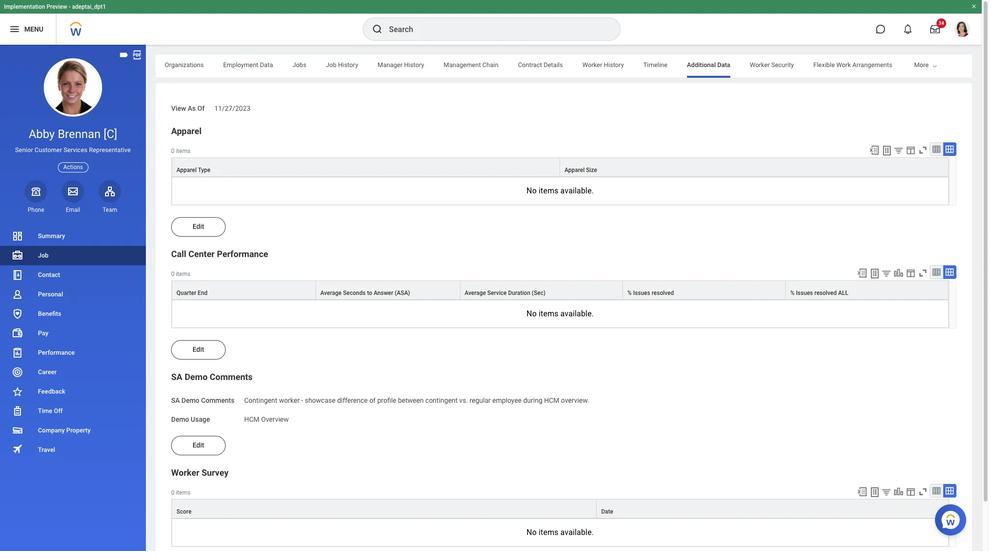 Task type: vqa. For each thing, say whether or not it's contained in the screenshot.
Worker Survey GROUP
yes



Task type: describe. For each thing, give the bounding box(es) containing it.
issues for % issues resolved all
[[796, 290, 813, 297]]

security
[[772, 61, 794, 69]]

contingent
[[244, 397, 277, 405]]

click to view/edit grid preferences image
[[906, 487, 917, 498]]

email button
[[62, 180, 84, 214]]

summary image
[[12, 231, 23, 242]]

management
[[444, 61, 481, 69]]

(sec)
[[532, 290, 546, 297]]

personal
[[38, 291, 63, 298]]

no for center
[[527, 309, 537, 319]]

expand table image
[[945, 144, 955, 154]]

regular
[[470, 397, 491, 405]]

2 edit button from the top
[[171, 341, 226, 360]]

brennan
[[58, 127, 101, 141]]

apparel size
[[565, 167, 597, 174]]

11/27/2023
[[214, 105, 251, 112]]

additional
[[687, 61, 716, 69]]

employment data
[[223, 61, 273, 69]]

table image for call center performance
[[932, 267, 942, 277]]

3 edit button from the top
[[171, 437, 226, 456]]

feedback link
[[0, 382, 146, 402]]

showcase
[[305, 397, 336, 405]]

phone abby brennan [c] element
[[25, 206, 47, 214]]

additional data
[[687, 61, 731, 69]]

expand table image for worker survey
[[945, 487, 955, 496]]

performance inside group
[[217, 249, 268, 259]]

resolved for % issues resolved
[[652, 290, 674, 297]]

export to worksheets image for call center performance
[[869, 268, 881, 280]]

0 for apparel
[[171, 148, 175, 155]]

career link
[[0, 363, 146, 382]]

1 vertical spatial comments
[[201, 397, 235, 405]]

summary link
[[0, 227, 146, 246]]

data for employment data
[[260, 61, 273, 69]]

contract details
[[518, 61, 563, 69]]

demo usage
[[171, 416, 210, 424]]

team
[[103, 207, 117, 213]]

pay
[[38, 330, 48, 337]]

overview.
[[561, 397, 589, 405]]

average service duration (sec) button
[[460, 281, 623, 300]]

menu banner
[[0, 0, 982, 45]]

off
[[54, 408, 63, 415]]

table image for worker survey
[[932, 487, 942, 496]]

usage
[[191, 416, 210, 424]]

career
[[38, 369, 57, 376]]

details
[[544, 61, 563, 69]]

profile
[[377, 397, 396, 405]]

edit for 2nd edit button from the top
[[193, 346, 204, 354]]

no for survey
[[527, 529, 537, 538]]

contact link
[[0, 266, 146, 285]]

preview
[[47, 3, 67, 10]]

expand table image for call center performance
[[945, 267, 955, 277]]

company
[[38, 427, 65, 434]]

2 click to view/edit grid preferences image from the top
[[906, 268, 917, 279]]

1 edit button from the top
[[171, 217, 226, 237]]

0 for call center performance
[[171, 271, 175, 278]]

row inside 'apparel' group
[[172, 158, 949, 177]]

navigation pane region
[[0, 45, 146, 552]]

history for manager history
[[404, 61, 424, 69]]

employee
[[493, 397, 522, 405]]

available. for survey
[[561, 529, 594, 538]]

Search Workday  search field
[[389, 18, 600, 40]]

average seconds to answer (asa) button
[[316, 281, 460, 300]]

fullscreen image for worker survey
[[918, 487, 929, 498]]

phone button
[[25, 180, 47, 214]]

toolbar for survey
[[853, 485, 957, 500]]

job history
[[326, 61, 358, 69]]

inbox large image
[[931, 24, 940, 34]]

apparel type button
[[172, 158, 560, 177]]

expand/collapse chart image
[[894, 268, 904, 279]]

performance link
[[0, 343, 146, 363]]

mail image
[[67, 186, 79, 197]]

pay image
[[12, 328, 23, 340]]

career image
[[12, 367, 23, 378]]

work
[[837, 61, 851, 69]]

call center performance
[[171, 249, 268, 259]]

call center performance button
[[171, 249, 268, 259]]

0 for worker survey
[[171, 490, 175, 497]]

adeptai_dpt1
[[72, 3, 106, 10]]

select to filter grid data image
[[882, 488, 892, 498]]

worker for worker security
[[750, 61, 770, 69]]

menu
[[24, 25, 43, 33]]

menu button
[[0, 14, 56, 45]]

date button
[[597, 500, 949, 519]]

email
[[66, 207, 80, 213]]

senior customer services representative
[[15, 147, 131, 154]]

senior
[[15, 147, 33, 154]]

average for average service duration (sec)
[[465, 290, 486, 297]]

1 sa demo comments from the top
[[171, 372, 253, 382]]

score
[[177, 509, 192, 516]]

view
[[171, 105, 186, 112]]

manager
[[378, 61, 403, 69]]

% issues resolved all
[[791, 290, 849, 297]]

customer
[[35, 147, 62, 154]]

1 sa from the top
[[171, 372, 183, 382]]

performance inside list
[[38, 349, 75, 357]]

worker for worker history
[[583, 61, 603, 69]]

manager history
[[378, 61, 424, 69]]

notifications large image
[[903, 24, 913, 34]]

difference
[[337, 397, 368, 405]]

management chain
[[444, 61, 499, 69]]

apparel for apparel
[[171, 126, 202, 136]]

no items available. inside 'apparel' group
[[527, 186, 594, 195]]

sa demo comments group
[[171, 372, 957, 425]]

duration
[[508, 290, 531, 297]]

contingent
[[426, 397, 458, 405]]

size
[[586, 167, 597, 174]]

flexible work arrangements
[[814, 61, 893, 69]]

export to worksheets image for worker survey
[[869, 487, 881, 499]]

tag image
[[119, 50, 129, 60]]

toolbar for center
[[853, 266, 957, 281]]

benefits link
[[0, 305, 146, 324]]

arrangements
[[853, 61, 893, 69]]

end
[[198, 290, 208, 297]]

quarter
[[177, 290, 196, 297]]

toolbar inside 'apparel' group
[[865, 142, 957, 158]]

job image
[[12, 250, 23, 262]]

organizations
[[165, 61, 204, 69]]

edit for 3rd edit button
[[193, 442, 204, 450]]

hcm overview
[[244, 416, 289, 424]]

chain
[[483, 61, 499, 69]]

export to excel image
[[857, 268, 868, 279]]

representative
[[89, 147, 131, 154]]

view as of
[[171, 105, 205, 112]]

answer
[[374, 290, 393, 297]]



Task type: locate. For each thing, give the bounding box(es) containing it.
% issues resolved button
[[623, 281, 786, 300]]

0 horizontal spatial job
[[38, 252, 49, 259]]

apparel down view as of
[[171, 126, 202, 136]]

available. inside 'worker survey' group
[[561, 529, 594, 538]]

hcm inside sa demo comments element
[[544, 397, 560, 405]]

time off
[[38, 408, 63, 415]]

1 horizontal spatial performance
[[217, 249, 268, 259]]

2 vertical spatial no items available.
[[527, 529, 594, 538]]

history left manager
[[338, 61, 358, 69]]

job for job
[[38, 252, 49, 259]]

0 horizontal spatial worker
[[171, 468, 199, 478]]

0 horizontal spatial hcm
[[244, 416, 260, 424]]

edit down usage
[[193, 442, 204, 450]]

3 row from the top
[[172, 500, 949, 519]]

1 vertical spatial performance
[[38, 349, 75, 357]]

1 no from the top
[[527, 186, 537, 195]]

1 vertical spatial job
[[38, 252, 49, 259]]

- right preview
[[69, 3, 71, 10]]

1 vertical spatial no
[[527, 309, 537, 319]]

0 items for worker survey
[[171, 490, 191, 497]]

0 vertical spatial 0
[[171, 148, 175, 155]]

0 horizontal spatial data
[[260, 61, 273, 69]]

email abby brennan [c] element
[[62, 206, 84, 214]]

call center performance group
[[171, 249, 957, 329]]

0 vertical spatial demo
[[185, 372, 208, 382]]

2 history from the left
[[404, 61, 424, 69]]

export to excel image left select to filter grid data image
[[857, 487, 868, 498]]

1 vertical spatial fullscreen image
[[918, 268, 929, 279]]

row for center
[[172, 281, 949, 300]]

apparel type
[[177, 167, 211, 174]]

apparel for apparel size
[[565, 167, 585, 174]]

travel image
[[12, 444, 23, 456]]

1 vertical spatial edit button
[[171, 341, 226, 360]]

phone image
[[29, 186, 43, 197]]

1 issues from the left
[[634, 290, 651, 297]]

company property link
[[0, 421, 146, 441]]

1 0 items from the top
[[171, 148, 191, 155]]

view team image
[[104, 186, 116, 197]]

history left timeline
[[604, 61, 624, 69]]

tab list containing organizations
[[104, 54, 921, 78]]

profile logan mcneil image
[[955, 21, 971, 39]]

0 vertical spatial no
[[527, 186, 537, 195]]

1 vertical spatial demo
[[182, 397, 200, 405]]

job up contact
[[38, 252, 49, 259]]

- for adeptai_dpt1
[[69, 3, 71, 10]]

apparel inside popup button
[[177, 167, 197, 174]]

toolbar
[[865, 142, 957, 158], [853, 266, 957, 281], [853, 485, 957, 500]]

issues
[[634, 290, 651, 297], [796, 290, 813, 297]]

1 vertical spatial sa demo comments
[[171, 397, 235, 405]]

1 export to worksheets image from the top
[[869, 268, 881, 280]]

row containing apparel type
[[172, 158, 949, 177]]

fullscreen image right click to view/edit grid preferences icon
[[918, 487, 929, 498]]

edit up center
[[193, 223, 204, 231]]

3 table image from the top
[[932, 487, 942, 496]]

view printable version (pdf) image
[[132, 50, 143, 60]]

phone
[[28, 207, 44, 213]]

history for job history
[[338, 61, 358, 69]]

2 vertical spatial no
[[527, 529, 537, 538]]

1 no items available. from the top
[[527, 186, 594, 195]]

1 click to view/edit grid preferences image from the top
[[906, 145, 917, 156]]

edit button up sa demo comments "button"
[[171, 341, 226, 360]]

2 vertical spatial row
[[172, 500, 949, 519]]

fullscreen image
[[918, 145, 929, 156], [918, 268, 929, 279], [918, 487, 929, 498]]

0 vertical spatial job
[[326, 61, 337, 69]]

0 vertical spatial export to worksheets image
[[869, 268, 881, 280]]

2 vertical spatial available.
[[561, 529, 594, 538]]

0 items inside call center performance group
[[171, 271, 191, 278]]

0 items for call center performance
[[171, 271, 191, 278]]

available. for center
[[561, 309, 594, 319]]

0 vertical spatial fullscreen image
[[918, 145, 929, 156]]

2 vertical spatial fullscreen image
[[918, 487, 929, 498]]

2 0 items from the top
[[171, 271, 191, 278]]

fullscreen image inside call center performance group
[[918, 268, 929, 279]]

list containing summary
[[0, 227, 146, 460]]

1 vertical spatial click to view/edit grid preferences image
[[906, 268, 917, 279]]

2 export to worksheets image from the top
[[869, 487, 881, 499]]

1 vertical spatial toolbar
[[853, 266, 957, 281]]

0 vertical spatial toolbar
[[865, 142, 957, 158]]

2 no items available. from the top
[[527, 309, 594, 319]]

survey
[[202, 468, 229, 478]]

team abby brennan [c] element
[[99, 206, 121, 214]]

demo left usage
[[171, 416, 189, 424]]

0 vertical spatial sa
[[171, 372, 183, 382]]

0 vertical spatial hcm
[[544, 397, 560, 405]]

2 0 from the top
[[171, 271, 175, 278]]

justify image
[[9, 23, 20, 35]]

pay link
[[0, 324, 146, 343]]

edit button down usage
[[171, 437, 226, 456]]

demo up usage
[[185, 372, 208, 382]]

fullscreen image for call center performance
[[918, 268, 929, 279]]

export to excel image
[[869, 145, 880, 156], [857, 487, 868, 498]]

performance up quarter end popup button
[[217, 249, 268, 259]]

0 vertical spatial available.
[[561, 186, 594, 195]]

average service duration (sec)
[[465, 290, 546, 297]]

2 data from the left
[[718, 61, 731, 69]]

all
[[839, 290, 849, 297]]

time off image
[[12, 406, 23, 417]]

job inside job "link"
[[38, 252, 49, 259]]

0 vertical spatial edit
[[193, 223, 204, 231]]

0 items down apparel 'button'
[[171, 148, 191, 155]]

3 available. from the top
[[561, 529, 594, 538]]

of
[[198, 105, 205, 112]]

1 expand table image from the top
[[945, 267, 955, 277]]

%
[[628, 290, 632, 297], [791, 290, 795, 297]]

2 vertical spatial demo
[[171, 416, 189, 424]]

1 horizontal spatial worker
[[583, 61, 603, 69]]

3 history from the left
[[604, 61, 624, 69]]

1 vertical spatial hcm
[[244, 416, 260, 424]]

1 horizontal spatial resolved
[[815, 290, 837, 297]]

1 vertical spatial -
[[301, 397, 303, 405]]

0 items for apparel
[[171, 148, 191, 155]]

1 vertical spatial available.
[[561, 309, 594, 319]]

contract
[[518, 61, 542, 69]]

row containing score
[[172, 500, 949, 519]]

toolbar inside 'worker survey' group
[[853, 485, 957, 500]]

flexible
[[814, 61, 835, 69]]

apparel left type
[[177, 167, 197, 174]]

performance image
[[12, 347, 23, 359]]

jobs
[[293, 61, 307, 69]]

0 items inside 'apparel' group
[[171, 148, 191, 155]]

2 vertical spatial 0
[[171, 490, 175, 497]]

select to filter grid data image right export to worksheets icon
[[894, 145, 904, 156]]

apparel group
[[171, 125, 957, 206]]

table image
[[932, 144, 942, 154], [932, 267, 942, 277], [932, 487, 942, 496]]

1 history from the left
[[338, 61, 358, 69]]

sa demo comments element
[[244, 391, 589, 406]]

0 items
[[171, 148, 191, 155], [171, 271, 191, 278], [171, 490, 191, 497]]

average
[[320, 290, 342, 297], [465, 290, 486, 297]]

0 vertical spatial no items available.
[[527, 186, 594, 195]]

0 vertical spatial performance
[[217, 249, 268, 259]]

apparel size button
[[560, 158, 949, 177]]

0 horizontal spatial issues
[[634, 290, 651, 297]]

2 % from the left
[[791, 290, 795, 297]]

benefits image
[[12, 308, 23, 320]]

3 0 items from the top
[[171, 490, 191, 497]]

2 vertical spatial toolbar
[[853, 485, 957, 500]]

select to filter grid data image
[[894, 145, 904, 156], [882, 268, 892, 279]]

worker security
[[750, 61, 794, 69]]

apparel button
[[171, 126, 202, 136]]

1 edit from the top
[[193, 223, 204, 231]]

% issues resolved
[[628, 290, 674, 297]]

table image inside 'apparel' group
[[932, 144, 942, 154]]

0 horizontal spatial -
[[69, 3, 71, 10]]

toolbar inside call center performance group
[[853, 266, 957, 281]]

worker survey
[[171, 468, 229, 478]]

data for additional data
[[718, 61, 731, 69]]

export to excel image for apparel
[[869, 145, 880, 156]]

0 vertical spatial 0 items
[[171, 148, 191, 155]]

search image
[[372, 23, 383, 35]]

comments down sa demo comments "button"
[[201, 397, 235, 405]]

no inside call center performance group
[[527, 309, 537, 319]]

to
[[367, 290, 372, 297]]

edit
[[193, 223, 204, 231], [193, 346, 204, 354], [193, 442, 204, 450]]

row
[[172, 158, 949, 177], [172, 281, 949, 300], [172, 500, 949, 519]]

34
[[939, 20, 945, 26]]

fullscreen image right expand/collapse chart image
[[918, 268, 929, 279]]

performance up career
[[38, 349, 75, 357]]

hcm down contingent
[[244, 416, 260, 424]]

0 vertical spatial comments
[[210, 372, 253, 382]]

company property image
[[12, 425, 23, 437]]

job right jobs
[[326, 61, 337, 69]]

- for showcase
[[301, 397, 303, 405]]

of
[[370, 397, 376, 405]]

view as of element
[[214, 99, 251, 113]]

sa demo comments button
[[171, 372, 253, 382]]

1 vertical spatial select to filter grid data image
[[882, 268, 892, 279]]

1 vertical spatial edit
[[193, 346, 204, 354]]

0 vertical spatial edit button
[[171, 217, 226, 237]]

table image left expand table image
[[932, 144, 942, 154]]

actions
[[63, 164, 83, 171]]

0 horizontal spatial resolved
[[652, 290, 674, 297]]

2 vertical spatial table image
[[932, 487, 942, 496]]

list
[[0, 227, 146, 460]]

edit button
[[171, 217, 226, 237], [171, 341, 226, 360], [171, 437, 226, 456]]

table image inside 'worker survey' group
[[932, 487, 942, 496]]

travel link
[[0, 441, 146, 460]]

export to worksheets image
[[869, 268, 881, 280], [869, 487, 881, 499]]

services
[[64, 147, 87, 154]]

1 vertical spatial export to worksheets image
[[869, 487, 881, 499]]

implementation
[[4, 3, 45, 10]]

history for worker history
[[604, 61, 624, 69]]

worker for worker survey
[[171, 468, 199, 478]]

0 down call
[[171, 271, 175, 278]]

table image inside call center performance group
[[932, 267, 942, 277]]

2 horizontal spatial history
[[604, 61, 624, 69]]

close environment banner image
[[972, 3, 977, 9]]

0 vertical spatial -
[[69, 3, 71, 10]]

3 edit from the top
[[193, 442, 204, 450]]

0 down worker survey
[[171, 490, 175, 497]]

1 vertical spatial table image
[[932, 267, 942, 277]]

0 items up quarter
[[171, 271, 191, 278]]

1 resolved from the left
[[652, 290, 674, 297]]

- right worker
[[301, 397, 303, 405]]

0 horizontal spatial performance
[[38, 349, 75, 357]]

data right additional
[[718, 61, 731, 69]]

2 available. from the top
[[561, 309, 594, 319]]

34 button
[[925, 18, 947, 40]]

1 % from the left
[[628, 290, 632, 297]]

overview
[[261, 416, 289, 424]]

2 sa from the top
[[171, 397, 180, 405]]

2 no from the top
[[527, 309, 537, 319]]

select to filter grid data image for call center performance
[[882, 268, 892, 279]]

apparel left size
[[565, 167, 585, 174]]

% for % issues resolved
[[628, 290, 632, 297]]

0
[[171, 148, 175, 155], [171, 271, 175, 278], [171, 490, 175, 497]]

2 sa demo comments from the top
[[171, 397, 235, 405]]

3 no items available. from the top
[[527, 529, 594, 538]]

export to excel image left export to worksheets icon
[[869, 145, 880, 156]]

1 vertical spatial row
[[172, 281, 949, 300]]

edit up sa demo comments "button"
[[193, 346, 204, 354]]

available. inside 'apparel' group
[[561, 186, 594, 195]]

0 inside 'worker survey' group
[[171, 490, 175, 497]]

0 horizontal spatial export to excel image
[[857, 487, 868, 498]]

edit button up center
[[171, 217, 226, 237]]

hcm overview element
[[244, 414, 289, 424]]

1 horizontal spatial hcm
[[544, 397, 560, 405]]

export to worksheets image right export to excel image
[[869, 268, 881, 280]]

expand table image
[[945, 267, 955, 277], [945, 487, 955, 496]]

0 inside 'apparel' group
[[171, 148, 175, 155]]

row containing quarter end
[[172, 281, 949, 300]]

date
[[602, 509, 614, 516]]

row for survey
[[172, 500, 949, 519]]

average left service
[[465, 290, 486, 297]]

1 horizontal spatial data
[[718, 61, 731, 69]]

% for % issues resolved all
[[791, 290, 795, 297]]

0 items inside 'worker survey' group
[[171, 490, 191, 497]]

worker right details
[[583, 61, 603, 69]]

- inside menu banner
[[69, 3, 71, 10]]

no inside 'worker survey' group
[[527, 529, 537, 538]]

- inside sa demo comments element
[[301, 397, 303, 405]]

abby brennan [c]
[[29, 127, 117, 141]]

1 available. from the top
[[561, 186, 594, 195]]

2 horizontal spatial worker
[[750, 61, 770, 69]]

apparel for apparel type
[[177, 167, 197, 174]]

0 vertical spatial row
[[172, 158, 949, 177]]

no items available. inside 'worker survey' group
[[527, 529, 594, 538]]

1 0 from the top
[[171, 148, 175, 155]]

worker left survey
[[171, 468, 199, 478]]

worker inside group
[[171, 468, 199, 478]]

1 horizontal spatial history
[[404, 61, 424, 69]]

demo up demo usage
[[182, 397, 200, 405]]

2 fullscreen image from the top
[[918, 268, 929, 279]]

0 horizontal spatial history
[[338, 61, 358, 69]]

0 items up score at the bottom of page
[[171, 490, 191, 497]]

average left seconds
[[320, 290, 342, 297]]

1 horizontal spatial %
[[791, 290, 795, 297]]

job link
[[0, 246, 146, 266]]

worker survey group
[[171, 468, 957, 548]]

quarter end
[[177, 290, 208, 297]]

edit for 3rd edit button from the bottom of the page
[[193, 223, 204, 231]]

3 no from the top
[[527, 529, 537, 538]]

as
[[188, 105, 196, 112]]

2 edit from the top
[[193, 346, 204, 354]]

click to view/edit grid preferences image right export to worksheets icon
[[906, 145, 917, 156]]

job
[[326, 61, 337, 69], [38, 252, 49, 259]]

0 vertical spatial expand table image
[[945, 267, 955, 277]]

2 vertical spatial edit button
[[171, 437, 226, 456]]

fullscreen image left expand table image
[[918, 145, 929, 156]]

2 row from the top
[[172, 281, 949, 300]]

0 vertical spatial sa demo comments
[[171, 372, 253, 382]]

1 row from the top
[[172, 158, 949, 177]]

issues for % issues resolved
[[634, 290, 651, 297]]

1 vertical spatial export to excel image
[[857, 487, 868, 498]]

hcm inside hcm overview element
[[244, 416, 260, 424]]

comments up contingent
[[210, 372, 253, 382]]

export to worksheets image left select to filter grid data image
[[869, 487, 881, 499]]

apparel
[[171, 126, 202, 136], [177, 167, 197, 174], [565, 167, 585, 174]]

2 expand table image from the top
[[945, 487, 955, 496]]

select to filter grid data image left expand/collapse chart image
[[882, 268, 892, 279]]

0 vertical spatial click to view/edit grid preferences image
[[906, 145, 917, 156]]

no items available. for center
[[527, 309, 594, 319]]

resolved
[[652, 290, 674, 297], [815, 290, 837, 297]]

0 horizontal spatial %
[[628, 290, 632, 297]]

implementation preview -   adeptai_dpt1
[[4, 3, 106, 10]]

data right the employment
[[260, 61, 273, 69]]

0 vertical spatial table image
[[932, 144, 942, 154]]

hcm right during on the right
[[544, 397, 560, 405]]

3 0 from the top
[[171, 490, 175, 497]]

worker history
[[583, 61, 624, 69]]

vs.
[[460, 397, 468, 405]]

2 vertical spatial edit
[[193, 442, 204, 450]]

0 vertical spatial export to excel image
[[869, 145, 880, 156]]

quarter end button
[[172, 281, 316, 300]]

no items available. for survey
[[527, 529, 594, 538]]

1 horizontal spatial export to excel image
[[869, 145, 880, 156]]

click to view/edit grid preferences image right expand/collapse chart image
[[906, 268, 917, 279]]

-
[[69, 3, 71, 10], [301, 397, 303, 405]]

0 down apparel 'button'
[[171, 148, 175, 155]]

3 fullscreen image from the top
[[918, 487, 929, 498]]

2 issues from the left
[[796, 290, 813, 297]]

1 horizontal spatial select to filter grid data image
[[894, 145, 904, 156]]

no inside 'apparel' group
[[527, 186, 537, 195]]

1 horizontal spatial -
[[301, 397, 303, 405]]

data
[[260, 61, 273, 69], [718, 61, 731, 69]]

1 horizontal spatial issues
[[796, 290, 813, 297]]

1 horizontal spatial average
[[465, 290, 486, 297]]

row inside call center performance group
[[172, 281, 949, 300]]

average for average seconds to answer (asa)
[[320, 290, 342, 297]]

export to worksheets image
[[882, 145, 893, 157]]

job for job history
[[326, 61, 337, 69]]

expand/collapse chart image
[[894, 487, 904, 498]]

1 fullscreen image from the top
[[918, 145, 929, 156]]

% issues resolved all button
[[786, 281, 949, 300]]

type
[[198, 167, 211, 174]]

1 vertical spatial sa
[[171, 397, 180, 405]]

select to filter grid data image for apparel
[[894, 145, 904, 156]]

2 resolved from the left
[[815, 290, 837, 297]]

1 vertical spatial expand table image
[[945, 487, 955, 496]]

contact image
[[12, 270, 23, 281]]

0 horizontal spatial average
[[320, 290, 342, 297]]

2 vertical spatial 0 items
[[171, 490, 191, 497]]

0 inside call center performance group
[[171, 271, 175, 278]]

1 table image from the top
[[932, 144, 942, 154]]

time
[[38, 408, 52, 415]]

1 data from the left
[[260, 61, 273, 69]]

apparel inside popup button
[[565, 167, 585, 174]]

row inside 'worker survey' group
[[172, 500, 949, 519]]

available.
[[561, 186, 594, 195], [561, 309, 594, 319], [561, 529, 594, 538]]

1 vertical spatial 0 items
[[171, 271, 191, 278]]

travel
[[38, 447, 55, 454]]

tab list
[[104, 54, 921, 78]]

table image right expand/collapse chart image
[[932, 267, 942, 277]]

0 vertical spatial select to filter grid data image
[[894, 145, 904, 156]]

worker left security
[[750, 61, 770, 69]]

contact
[[38, 271, 60, 279]]

no
[[527, 186, 537, 195], [527, 309, 537, 319], [527, 529, 537, 538]]

company property
[[38, 427, 91, 434]]

2 average from the left
[[465, 290, 486, 297]]

1 horizontal spatial job
[[326, 61, 337, 69]]

available. inside call center performance group
[[561, 309, 594, 319]]

1 vertical spatial no items available.
[[527, 309, 594, 319]]

average inside 'average service duration (sec)' popup button
[[465, 290, 486, 297]]

service
[[488, 290, 507, 297]]

abby
[[29, 127, 55, 141]]

contingent worker - showcase difference of profile between contingent vs. regular employee during hcm overview.
[[244, 397, 589, 405]]

1 vertical spatial 0
[[171, 271, 175, 278]]

table image right click to view/edit grid preferences icon
[[932, 487, 942, 496]]

2 table image from the top
[[932, 267, 942, 277]]

feedback image
[[12, 386, 23, 398]]

0 horizontal spatial select to filter grid data image
[[882, 268, 892, 279]]

export to excel image for worker survey
[[857, 487, 868, 498]]

no items available. inside call center performance group
[[527, 309, 594, 319]]

comments
[[210, 372, 253, 382], [201, 397, 235, 405]]

personal image
[[12, 289, 23, 301]]

benefits
[[38, 310, 61, 318]]

click to view/edit grid preferences image
[[906, 145, 917, 156], [906, 268, 917, 279]]

average inside average seconds to answer (asa) popup button
[[320, 290, 342, 297]]

time off link
[[0, 402, 146, 421]]

resolved for % issues resolved all
[[815, 290, 837, 297]]

hcm
[[544, 397, 560, 405], [244, 416, 260, 424]]

worker survey button
[[171, 468, 229, 478]]

seconds
[[343, 290, 366, 297]]

sa
[[171, 372, 183, 382], [171, 397, 180, 405]]

history right manager
[[404, 61, 424, 69]]

(asa)
[[395, 290, 410, 297]]

1 average from the left
[[320, 290, 342, 297]]



